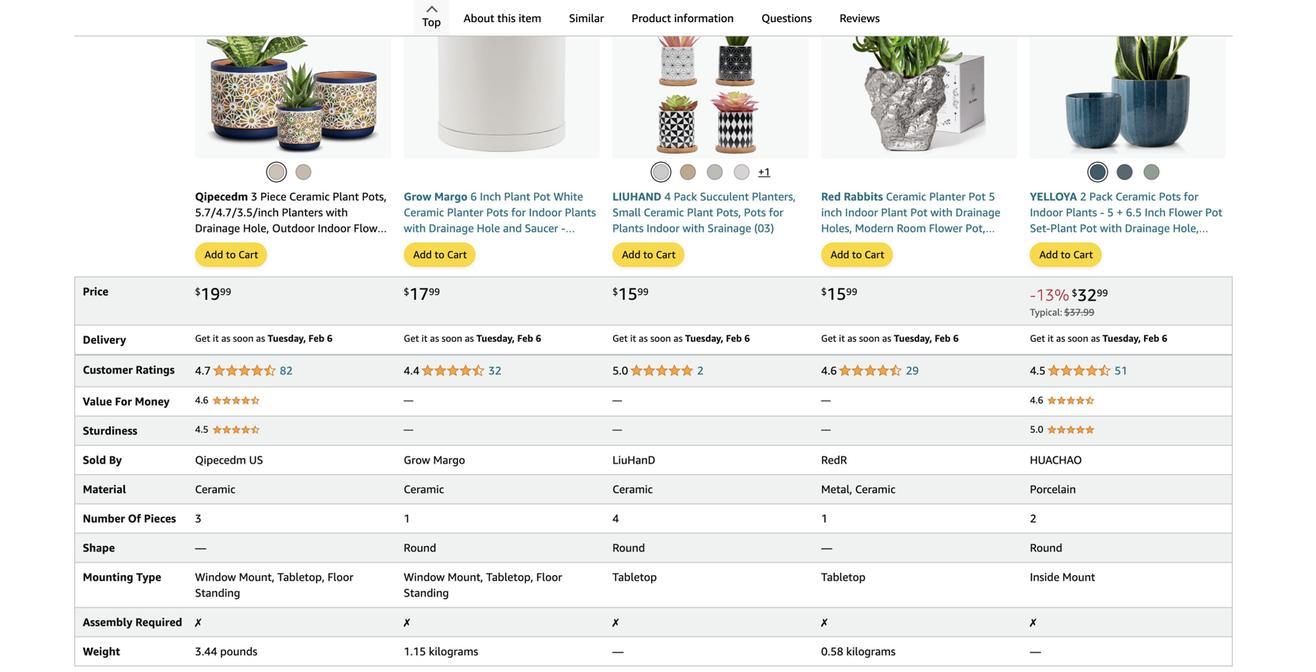 Task type: vqa. For each thing, say whether or not it's contained in the screenshot.


Task type: locate. For each thing, give the bounding box(es) containing it.
pots up '19' at left
[[195, 253, 217, 266]]

standing
[[195, 586, 240, 599], [404, 586, 449, 599]]

cacti, inside ceramic planter pot 5 inch indoor plant pot with drainage holes, modern room flower pot, decorate home, office & outdoor plants lilies, cacti, succulents, snakes, and bamboo silver
[[886, 253, 914, 266]]

to for third add to cart submit
[[643, 248, 653, 261]]

0 vertical spatial -
[[1100, 206, 1104, 219]]

mount, up 1.15 kilograms
[[448, 570, 483, 583]]

4 add to cart submit from the left
[[822, 243, 892, 266]]

inch inside 2 pack ceramic pots for indoor plants - 5 + 6.5 inch flower pot set-plant pot with drainage hole, suitable for succulents, aloe, cactus, snake plants, jade plant, herbs
[[1145, 206, 1166, 219]]

4 left succulent at the top right of page
[[665, 190, 671, 203]]

customer ratings
[[83, 363, 175, 376]]

and left bamboo
[[821, 269, 840, 282]]

1 horizontal spatial 5
[[1107, 206, 1114, 219]]

add to cart down 'set-'
[[1040, 248, 1093, 261]]

0 horizontal spatial modern
[[242, 237, 281, 250]]

qipecedm up 5.7/4.7/3.5/inch
[[195, 190, 251, 203]]

plants down 'decorate'
[[821, 253, 853, 266]]

1 lilies, from the left
[[238, 253, 266, 266]]

indoor inside ceramic planter pot 5 inch indoor plant pot with drainage holes, modern room flower pot, decorate home, office & outdoor plants lilies, cacti, succulents, snakes, and bamboo silver
[[845, 206, 878, 219]]

3 add from the left
[[622, 248, 641, 261]]

snakes,
[[976, 253, 1014, 266], [195, 269, 233, 282]]

- inside 2 pack ceramic pots for indoor plants - 5 + 6.5 inch flower pot set-plant pot with drainage hole, suitable for succulents, aloe, cactus, snake plants, jade plant, herbs
[[1100, 206, 1104, 219]]

cart down 4 pack succulent planters, small ceramic plant pots, pots for plants indoor with srainage (03)
[[656, 248, 676, 261]]

2 mount, from the left
[[448, 570, 483, 583]]

1 vertical spatial inch
[[1145, 206, 1166, 219]]

4 down liuhand
[[613, 512, 619, 525]]

—
[[404, 394, 413, 405], [613, 394, 622, 405], [821, 394, 831, 405], [404, 424, 413, 435], [613, 424, 622, 435], [821, 424, 831, 435], [195, 541, 206, 554], [821, 541, 832, 554], [613, 645, 624, 658], [1030, 645, 1041, 658]]

with up 17
[[404, 221, 426, 234]]

0 horizontal spatial $ 15 99
[[613, 284, 649, 303]]

10 as from the left
[[1091, 333, 1100, 344]]

0 vertical spatial outdoor
[[272, 221, 315, 234]]

1 horizontal spatial 3
[[251, 190, 257, 203]]

for up 'plants,' on the right top of the page
[[1074, 237, 1089, 250]]

1 horizontal spatial -
[[1030, 285, 1036, 304]]

4 inside 4 pack succulent planters, small ceramic plant pots, pots for plants indoor with srainage (03)
[[665, 190, 671, 203]]

get
[[195, 333, 210, 344], [404, 333, 419, 344], [613, 333, 628, 344], [821, 333, 837, 344], [1030, 333, 1045, 344]]

3 left piece
[[251, 190, 257, 203]]

4 add to cart from the left
[[831, 248, 885, 261]]

1 vertical spatial pots,
[[716, 206, 741, 219]]

1 add to cart from the left
[[205, 248, 258, 261]]

1 qipecedm from the top
[[195, 190, 251, 203]]

0 horizontal spatial 15
[[618, 284, 638, 303]]

$ 15 99
[[613, 284, 649, 303], [821, 284, 858, 303]]

5 left yelloya
[[989, 190, 995, 203]]

1 horizontal spatial mount,
[[448, 570, 483, 583]]

0 horizontal spatial 32
[[489, 364, 502, 377]]

1 it from the left
[[213, 333, 219, 344]]

with down +
[[1100, 221, 1122, 234]]

1 horizontal spatial floor
[[536, 570, 562, 583]]

lilies, inside 3 piece ceramic plant pots, 5.7/4.7/3.5/inch planters with drainage hole, outdoor indoor flower pots set, modern decorative plant pots for lilies, cacti, succulents, snakes, bamboo(blue)
[[238, 253, 266, 266]]

add for fourth add to cart submit from the right
[[413, 248, 432, 261]]

0 horizontal spatial succulents,
[[299, 253, 355, 266]]

8 as from the left
[[882, 333, 891, 344]]

0 horizontal spatial hole,
[[243, 221, 269, 234]]

pots up (03)
[[744, 206, 766, 219]]

0 vertical spatial planter
[[929, 190, 966, 203]]

metal, ceramic
[[821, 483, 896, 496]]

red rabbits
[[821, 190, 886, 203]]

1 vertical spatial grow margo
[[404, 453, 465, 466]]

1 horizontal spatial window
[[404, 570, 445, 583]]

1 vertical spatial planter
[[447, 206, 483, 219]]

indoor up saucer
[[529, 206, 562, 219]]

window mount, tabletop, floor standing up 1.15 kilograms
[[404, 570, 562, 599]]

cacti, up silver
[[886, 253, 914, 266]]

succulents, inside 3 piece ceramic plant pots, 5.7/4.7/3.5/inch planters with drainage hole, outdoor indoor flower pots set, modern decorative plant pots for lilies, cacti, succulents, snakes, bamboo(blue)
[[299, 253, 355, 266]]

inch inside 6 inch plant pot white ceramic planter pots for indoor plants with drainage hole and saucer - modern round matte houseplant pot
[[480, 190, 501, 203]]

0 horizontal spatial 3
[[195, 512, 202, 525]]

4.6
[[821, 364, 837, 377], [195, 394, 209, 405], [1030, 394, 1044, 405]]

shape
[[83, 541, 115, 554]]

1 horizontal spatial 4.5
[[1030, 364, 1046, 377]]

0 vertical spatial 5
[[989, 190, 995, 203]]

0 vertical spatial inch
[[480, 190, 501, 203]]

add up $ 19 99
[[205, 248, 223, 261]]

add
[[205, 248, 223, 261], [413, 248, 432, 261], [622, 248, 641, 261], [831, 248, 849, 261], [1040, 248, 1058, 261]]

1 window from the left
[[195, 570, 236, 583]]

pack for plant
[[674, 190, 697, 203]]

plants inside 4 pack succulent planters, small ceramic plant pots, pots for plants indoor with srainage (03)
[[613, 221, 644, 234]]

1 hole, from the left
[[243, 221, 269, 234]]

0 vertical spatial pots,
[[362, 190, 387, 203]]

round inside 6 inch plant pot white ceramic planter pots for indoor plants with drainage hole and saucer - modern round matte houseplant pot
[[445, 237, 478, 250]]

0 horizontal spatial cacti,
[[268, 253, 296, 266]]

window up 1.15
[[404, 570, 445, 583]]

1 vertical spatial 32
[[489, 364, 502, 377]]

0 horizontal spatial kilograms
[[429, 645, 478, 658]]

2 horizontal spatial 2
[[1080, 190, 1087, 203]]

pack left succulent at the top right of page
[[674, 190, 697, 203]]

modern right set,
[[242, 237, 281, 250]]

typical: $37.99
[[1030, 306, 1095, 318]]

succulents, up jade
[[1092, 237, 1148, 250]]

modern
[[855, 221, 894, 234], [242, 237, 281, 250], [404, 237, 443, 250]]

succulents, for with
[[1092, 237, 1148, 250]]

1 horizontal spatial and
[[821, 269, 840, 282]]

1 horizontal spatial tabletop
[[821, 570, 866, 583]]

with right planters
[[326, 206, 348, 219]]

1 vertical spatial snakes,
[[195, 269, 233, 282]]

planter inside ceramic planter pot 5 inch indoor plant pot with drainage holes, modern room flower pot, decorate home, office & outdoor plants lilies, cacti, succulents, snakes, and bamboo silver
[[929, 190, 966, 203]]

floor
[[328, 570, 354, 583], [536, 570, 562, 583]]

13%
[[1036, 285, 1069, 304]]

1 horizontal spatial 1
[[821, 512, 828, 525]]

5 soon from the left
[[1068, 333, 1089, 344]]

and inside ceramic planter pot 5 inch indoor plant pot with drainage holes, modern room flower pot, decorate home, office & outdoor plants lilies, cacti, succulents, snakes, and bamboo silver
[[821, 269, 840, 282]]

1 horizontal spatial 32
[[1078, 285, 1097, 304]]

indoor down rabbits
[[845, 206, 878, 219]]

0 vertical spatial 3
[[251, 190, 257, 203]]

flower inside 3 piece ceramic plant pots, 5.7/4.7/3.5/inch planters with drainage hole, outdoor indoor flower pots set, modern decorative plant pots for lilies, cacti, succulents, snakes, bamboo(blue)
[[354, 221, 387, 234]]

1 horizontal spatial outdoor
[[949, 237, 992, 250]]

2 pack from the left
[[1090, 190, 1113, 203]]

add down holes,
[[831, 248, 849, 261]]

4 get it as soon as tuesday, feb 6 from the left
[[821, 333, 959, 344]]

1 get from the left
[[195, 333, 210, 344]]

cactus,
[[1179, 237, 1215, 250]]

3 right pieces
[[195, 512, 202, 525]]

6 inch plant pot white ceramic planter pots for indoor plants with drainage hole and saucer - modern round matte houseplant pot
[[404, 190, 596, 250]]

5.0
[[613, 364, 628, 377], [1030, 424, 1044, 435]]

add to cart submit down 'set-'
[[1031, 243, 1101, 266]]

5 left +
[[1107, 206, 1114, 219]]

0 horizontal spatial flower
[[354, 221, 387, 234]]

plants down yelloya
[[1066, 206, 1097, 219]]

cacti, inside 3 piece ceramic plant pots, 5.7/4.7/3.5/inch planters with drainage hole, outdoor indoor flower pots set, modern decorative plant pots for lilies, cacti, succulents, snakes, bamboo(blue)
[[268, 253, 296, 266]]

2 horizontal spatial flower
[[1169, 206, 1203, 219]]

with left srainage
[[683, 221, 705, 234]]

0 horizontal spatial window mount, tabletop, floor standing
[[195, 570, 354, 599]]

4 cart from the left
[[865, 248, 885, 261]]

window mount, tabletop, floor standing
[[195, 570, 354, 599], [404, 570, 562, 599]]

planter inside 6 inch plant pot white ceramic planter pots for indoor plants with drainage hole and saucer - modern round matte houseplant pot
[[447, 206, 483, 219]]

4.7
[[195, 364, 211, 377]]

Add to Cart submit
[[196, 243, 266, 266], [405, 243, 475, 266], [613, 243, 684, 266], [822, 243, 892, 266], [1031, 243, 1101, 266]]

0 vertical spatial 4
[[665, 190, 671, 203]]

inch right 6.5
[[1145, 206, 1166, 219]]

add to cart up $ 17 99
[[413, 248, 467, 261]]

mount, up pounds
[[239, 570, 275, 583]]

pack inside 4 pack succulent planters, small ceramic plant pots, pots for plants indoor with srainage (03)
[[674, 190, 697, 203]]

1 horizontal spatial $ 15 99
[[821, 284, 858, 303]]

cart left jade
[[1073, 248, 1093, 261]]

6 inside 6 inch plant pot white ceramic planter pots for indoor plants with drainage hole and saucer - modern round matte houseplant pot
[[471, 190, 477, 203]]

add to cart
[[205, 248, 258, 261], [413, 248, 467, 261], [622, 248, 676, 261], [831, 248, 885, 261], [1040, 248, 1093, 261]]

to down 5.7/4.7/3.5/inch
[[226, 248, 236, 261]]

indoor up the 'decorative'
[[318, 221, 351, 234]]

5 it from the left
[[1048, 333, 1054, 344]]

plants
[[565, 206, 596, 219], [1066, 206, 1097, 219], [613, 221, 644, 234], [821, 253, 853, 266]]

flower inside 2 pack ceramic pots for indoor plants - 5 + 6.5 inch flower pot set-plant pot with drainage hole, suitable for succulents, aloe, cactus, snake plants, jade plant, herbs
[[1169, 206, 1203, 219]]

1 horizontal spatial kilograms
[[846, 645, 896, 658]]

pack inside 2 pack ceramic pots for indoor plants - 5 + 6.5 inch flower pot set-plant pot with drainage hole, suitable for succulents, aloe, cactus, snake plants, jade plant, herbs
[[1090, 190, 1113, 203]]

add up $ 17 99
[[413, 248, 432, 261]]

with
[[326, 206, 348, 219], [931, 206, 953, 219], [404, 221, 426, 234], [683, 221, 705, 234], [1100, 221, 1122, 234]]

herbs
[[1158, 253, 1187, 266]]

3.44 pounds
[[195, 645, 257, 658]]

cart for third add to cart submit
[[656, 248, 676, 261]]

with inside ceramic planter pot 5 inch indoor plant pot with drainage holes, modern room flower pot, decorate home, office & outdoor plants lilies, cacti, succulents, snakes, and bamboo silver
[[931, 206, 953, 219]]

1 vertical spatial and
[[821, 269, 840, 282]]

standing up 1.15
[[404, 586, 449, 599]]

succulents, inside 2 pack ceramic pots for indoor plants - 5 + 6.5 inch flower pot set-plant pot with drainage hole, suitable for succulents, aloe, cactus, snake plants, jade plant, herbs
[[1092, 237, 1148, 250]]

1 horizontal spatial succulents,
[[917, 253, 973, 266]]

succulents, inside ceramic planter pot 5 inch indoor plant pot with drainage holes, modern room flower pot, decorate home, office & outdoor plants lilies, cacti, succulents, snakes, and bamboo silver
[[917, 253, 973, 266]]

plant,
[[1126, 253, 1155, 266]]

pot
[[533, 190, 551, 203], [969, 190, 986, 203], [910, 206, 928, 219], [1206, 206, 1223, 219], [1080, 221, 1097, 234], [574, 237, 591, 250]]

pot right houseplant
[[574, 237, 591, 250]]

for down set,
[[220, 253, 235, 266]]

2 lilies, from the left
[[855, 253, 883, 266]]

0 horizontal spatial lilies,
[[238, 253, 266, 266]]

qipecedm us
[[195, 453, 263, 466]]

0 horizontal spatial and
[[503, 221, 522, 234]]

add to cart submit up $ 17 99
[[405, 243, 475, 266]]

29
[[906, 364, 919, 377]]

3 add to cart submit from the left
[[613, 243, 684, 266]]

1 add to cart submit from the left
[[196, 243, 266, 266]]

mounting
[[83, 570, 133, 583]]

kilograms right 1.15
[[429, 645, 478, 658]]

holes,
[[821, 221, 852, 234]]

1 tabletop from the left
[[613, 570, 657, 583]]

grow margo
[[404, 190, 471, 203], [404, 453, 465, 466]]

0 horizontal spatial 4.6
[[195, 394, 209, 405]]

add to cart down 5.7/4.7/3.5/inch
[[205, 248, 258, 261]]

- left +
[[1100, 206, 1104, 219]]

qipecedm left us
[[195, 453, 246, 466]]

pack right yelloya
[[1090, 190, 1113, 203]]

4
[[665, 190, 671, 203], [613, 512, 619, 525]]

plant inside 2 pack ceramic pots for indoor plants - 5 + 6.5 inch flower pot set-plant pot with drainage hole, suitable for succulents, aloe, cactus, snake plants, jade plant, herbs
[[1051, 221, 1077, 234]]

1 horizontal spatial planter
[[929, 190, 966, 203]]

information
[[674, 11, 734, 25]]

and up matte
[[503, 221, 522, 234]]

bamboo
[[843, 269, 885, 282]]

to up bamboo
[[852, 248, 862, 261]]

2 add to cart from the left
[[413, 248, 467, 261]]

4.4
[[404, 364, 420, 377]]

1 horizontal spatial inch
[[1145, 206, 1166, 219]]

17
[[409, 284, 429, 303]]

2 cart from the left
[[447, 248, 467, 261]]

lilies, inside ceramic planter pot 5 inch indoor plant pot with drainage holes, modern room flower pot, decorate home, office & outdoor plants lilies, cacti, succulents, snakes, and bamboo silver
[[855, 253, 883, 266]]

1 horizontal spatial tabletop,
[[486, 570, 533, 583]]

to for first add to cart submit from right
[[1061, 248, 1071, 261]]

1 cacti, from the left
[[268, 253, 296, 266]]

2 window from the left
[[404, 570, 445, 583]]

window mount, tabletop, floor standing up pounds
[[195, 570, 354, 599]]

0 vertical spatial 5.0
[[613, 364, 628, 377]]

for inside 4 pack succulent planters, small ceramic plant pots, pots for plants indoor with srainage (03)
[[769, 206, 784, 219]]

2 tuesday, from the left
[[476, 333, 515, 344]]

piece
[[260, 190, 286, 203]]

pack for plants
[[1090, 190, 1113, 203]]

tuesday,
[[268, 333, 306, 344], [476, 333, 515, 344], [685, 333, 724, 344], [894, 333, 932, 344], [1103, 333, 1141, 344]]

add down small
[[622, 248, 641, 261]]

add to cart submit down small
[[613, 243, 684, 266]]

1 as from the left
[[221, 333, 230, 344]]

planter up pot,
[[929, 190, 966, 203]]

succulents, down the 'decorative'
[[299, 253, 355, 266]]

pot up pot,
[[969, 190, 986, 203]]

1 horizontal spatial 2
[[1030, 512, 1037, 525]]

plant up saucer
[[504, 190, 530, 203]]

3 ✗ from the left
[[613, 615, 619, 629]]

hole, inside 3 piece ceramic plant pots, 5.7/4.7/3.5/inch planters with drainage hole, outdoor indoor flower pots set, modern decorative plant pots for lilies, cacti, succulents, snakes, bamboo(blue)
[[243, 221, 269, 234]]

1 add from the left
[[205, 248, 223, 261]]

2 qipecedm from the top
[[195, 453, 246, 466]]

mounting type
[[83, 570, 161, 583]]

plant inside 6 inch plant pot white ceramic planter pots for indoor plants with drainage hole and saucer - modern round matte houseplant pot
[[504, 190, 530, 203]]

customer
[[83, 363, 133, 376]]

price
[[83, 285, 108, 298]]

5 ✗ from the left
[[1030, 615, 1036, 629]]

ceramic inside 2 pack ceramic pots for indoor plants - 5 + 6.5 inch flower pot set-plant pot with drainage hole, suitable for succulents, aloe, cactus, snake plants, jade plant, herbs
[[1116, 190, 1156, 203]]

9 as from the left
[[1056, 333, 1065, 344]]

modern up home,
[[855, 221, 894, 234]]

outdoor
[[272, 221, 315, 234], [949, 237, 992, 250]]

5.7/4.7/3.5/inch
[[195, 206, 279, 219]]

kilograms for 1.15 kilograms
[[429, 645, 478, 658]]

inch up hole
[[480, 190, 501, 203]]

delivery
[[83, 333, 126, 346]]

2 horizontal spatial succulents,
[[1092, 237, 1148, 250]]

2 1 from the left
[[821, 512, 828, 525]]

0 horizontal spatial planter
[[447, 206, 483, 219]]

saucer
[[525, 221, 558, 234]]

2 vertical spatial -
[[1030, 285, 1036, 304]]

yelloya 2 pack ceramic pots for indoor plants - 5 + 6.5 inch flower pot set-plant pot with drainage hole, suitable for succulents, aloe, cactus, snake plants, jade plant, herbs image
[[1061, 0, 1195, 158]]

5 cart from the left
[[1073, 248, 1093, 261]]

0 horizontal spatial 2
[[697, 364, 704, 377]]

pots left set,
[[195, 237, 217, 250]]

add to cart for fourth add to cart submit from the right
[[413, 248, 467, 261]]

1 vertical spatial 5
[[1107, 206, 1114, 219]]

succulents, down &
[[917, 253, 973, 266]]

1 pack from the left
[[674, 190, 697, 203]]

cacti, up the bamboo(blue)
[[268, 253, 296, 266]]

1 grow margo from the top
[[404, 190, 471, 203]]

2 window mount, tabletop, floor standing from the left
[[404, 570, 562, 599]]

1 vertical spatial qipecedm
[[195, 453, 246, 466]]

succulents, for plant
[[299, 253, 355, 266]]

2 floor from the left
[[536, 570, 562, 583]]

liuhand 4 pack succulent planters, small ceramic plant pots, pots for plants indoor with srainage (03) image
[[650, 0, 771, 158]]

for
[[1184, 190, 1199, 203], [511, 206, 526, 219], [769, 206, 784, 219], [1074, 237, 1089, 250], [220, 253, 235, 266], [115, 395, 132, 408]]

3
[[251, 190, 257, 203], [195, 512, 202, 525]]

pots, inside 3 piece ceramic plant pots, 5.7/4.7/3.5/inch planters with drainage hole, outdoor indoor flower pots set, modern decorative plant pots for lilies, cacti, succulents, snakes, bamboo(blue)
[[362, 190, 387, 203]]

drainage down 6.5
[[1125, 221, 1170, 234]]

hole, down 5.7/4.7/3.5/inch
[[243, 221, 269, 234]]

drainage up set,
[[195, 221, 240, 234]]

add for first add to cart submit from right
[[1040, 248, 1058, 261]]

5 get it as soon as tuesday, feb 6 from the left
[[1030, 333, 1168, 344]]

1 horizontal spatial snakes,
[[976, 253, 1014, 266]]

5 add to cart from the left
[[1040, 248, 1093, 261]]

$ 17 99
[[404, 284, 440, 303]]

pot up 'plants,' on the right top of the page
[[1080, 221, 1097, 234]]

3 for 3
[[195, 512, 202, 525]]

3 add to cart from the left
[[622, 248, 676, 261]]

0 horizontal spatial snakes,
[[195, 269, 233, 282]]

1 vertical spatial -
[[561, 221, 566, 234]]

material
[[83, 483, 126, 496]]

4 add from the left
[[831, 248, 849, 261]]

0 vertical spatial 32
[[1078, 285, 1097, 304]]

set-
[[1030, 221, 1051, 234]]

3 to from the left
[[643, 248, 653, 261]]

0 horizontal spatial mount,
[[239, 570, 275, 583]]

0 horizontal spatial pack
[[674, 190, 697, 203]]

0 horizontal spatial tabletop
[[613, 570, 657, 583]]

by
[[109, 453, 122, 466]]

1 vertical spatial outdoor
[[949, 237, 992, 250]]

1 to from the left
[[226, 248, 236, 261]]

decorative
[[284, 237, 337, 250]]

to for 2nd add to cart submit from the right
[[852, 248, 862, 261]]

2 soon from the left
[[442, 333, 462, 344]]

pot left white
[[533, 190, 551, 203]]

$ inside -13% $ 32 99
[[1072, 287, 1078, 298]]

to up $ 17 99
[[435, 248, 445, 261]]

with inside 6 inch plant pot white ceramic planter pots for indoor plants with drainage hole and saucer - modern round matte houseplant pot
[[404, 221, 426, 234]]

5 add from the left
[[1040, 248, 1058, 261]]

kilograms
[[429, 645, 478, 658], [846, 645, 896, 658]]

soon
[[233, 333, 254, 344], [442, 333, 462, 344], [650, 333, 671, 344], [859, 333, 880, 344], [1068, 333, 1089, 344]]

2 hole, from the left
[[1173, 221, 1199, 234]]

grow
[[404, 190, 431, 203], [404, 453, 430, 466]]

as
[[221, 333, 230, 344], [256, 333, 265, 344], [430, 333, 439, 344], [465, 333, 474, 344], [639, 333, 648, 344], [674, 333, 683, 344], [848, 333, 857, 344], [882, 333, 891, 344], [1056, 333, 1065, 344], [1091, 333, 1100, 344]]

0 vertical spatial grow
[[404, 190, 431, 203]]

3 soon from the left
[[650, 333, 671, 344]]

plants down white
[[565, 206, 596, 219]]

to down liuhand at the top
[[643, 248, 653, 261]]

pots inside 2 pack ceramic pots for indoor plants - 5 + 6.5 inch flower pot set-plant pot with drainage hole, suitable for succulents, aloe, cactus, snake plants, jade plant, herbs
[[1159, 190, 1181, 203]]

plants down small
[[613, 221, 644, 234]]

snakes, up $ 19 99
[[195, 269, 233, 282]]

planter up hole
[[447, 206, 483, 219]]

3 feb from the left
[[726, 333, 742, 344]]

with up &
[[931, 206, 953, 219]]

set,
[[220, 237, 239, 250]]

tabletop,
[[277, 570, 325, 583], [486, 570, 533, 583]]

3 cart from the left
[[656, 248, 676, 261]]

1 horizontal spatial 5.0
[[1030, 424, 1044, 435]]

cacti,
[[268, 253, 296, 266], [886, 253, 914, 266]]

1 cart from the left
[[238, 248, 258, 261]]

window right the type
[[195, 570, 236, 583]]

2 standing from the left
[[404, 586, 449, 599]]

snakes, down pot,
[[976, 253, 1014, 266]]

✗
[[195, 615, 201, 629], [404, 615, 410, 629], [613, 615, 619, 629], [821, 615, 828, 629], [1030, 615, 1036, 629]]

plant inside ceramic planter pot 5 inch indoor plant pot with drainage holes, modern room flower pot, decorate home, office & outdoor plants lilies, cacti, succulents, snakes, and bamboo silver
[[881, 206, 908, 219]]

plant up suitable
[[1051, 221, 1077, 234]]

plants inside 2 pack ceramic pots for indoor plants - 5 + 6.5 inch flower pot set-plant pot with drainage hole, suitable for succulents, aloe, cactus, snake plants, jade plant, herbs
[[1066, 206, 1097, 219]]

2 cacti, from the left
[[886, 253, 914, 266]]

plant
[[333, 190, 359, 203], [504, 190, 530, 203], [687, 206, 714, 219], [881, 206, 908, 219], [1051, 221, 1077, 234], [340, 237, 366, 250]]

modern inside 6 inch plant pot white ceramic planter pots for indoor plants with drainage hole and saucer - modern round matte houseplant pot
[[404, 237, 443, 250]]

room
[[897, 221, 926, 234]]

4.5
[[1030, 364, 1046, 377], [195, 424, 209, 435]]

to right snake
[[1061, 248, 1071, 261]]

it
[[213, 333, 219, 344], [422, 333, 428, 344], [630, 333, 636, 344], [839, 333, 845, 344], [1048, 333, 1054, 344]]

cart for fourth add to cart submit from the right
[[447, 248, 467, 261]]

outdoor down planters
[[272, 221, 315, 234]]

for inside 3 piece ceramic plant pots, 5.7/4.7/3.5/inch planters with drainage hole, outdoor indoor flower pots set, modern decorative plant pots for lilies, cacti, succulents, snakes, bamboo(blue)
[[220, 253, 235, 266]]

2 add from the left
[[413, 248, 432, 261]]

assembly
[[83, 615, 133, 629]]

3 piece ceramic plant pots, 5.7/4.7/3.5/inch planters with drainage hole, outdoor indoor flower pots set, modern decorative plant pots for lilies, cacti, succulents, snakes, bamboo(blue)
[[195, 190, 387, 282]]

99
[[220, 286, 231, 297], [429, 286, 440, 297], [638, 286, 649, 297], [846, 286, 858, 297], [1097, 287, 1108, 298]]

4 tuesday, from the left
[[894, 333, 932, 344]]

0 horizontal spatial 4
[[613, 512, 619, 525]]

3 inside 3 piece ceramic plant pots, 5.7/4.7/3.5/inch planters with drainage hole, outdoor indoor flower pots set, modern decorative plant pots for lilies, cacti, succulents, snakes, bamboo(blue)
[[251, 190, 257, 203]]

1 horizontal spatial cacti,
[[886, 253, 914, 266]]

pots up 'aloe,'
[[1159, 190, 1181, 203]]

planter
[[929, 190, 966, 203], [447, 206, 483, 219]]

outdoor down pot,
[[949, 237, 992, 250]]

0 horizontal spatial 5
[[989, 190, 995, 203]]

1 vertical spatial margo
[[433, 453, 465, 466]]

4 pack succulent planters, small ceramic plant pots, pots for plants indoor with srainage (03)
[[613, 190, 796, 234]]

0 horizontal spatial 1
[[404, 512, 410, 525]]

qipecedm 3 piece ceramic plant pots, 5.7/4.7/3.5/inch planters with drainage hole, outdoor indoor flower pots set, modern decorative plant pots for lilies, cacti, succulents, snakes, bamboo(blue) image
[[202, 0, 384, 158]]

add to cart for third add to cart submit
[[622, 248, 676, 261]]

- right saucer
[[561, 221, 566, 234]]

0 horizontal spatial standing
[[195, 586, 240, 599]]

1 1 from the left
[[404, 512, 410, 525]]

window
[[195, 570, 236, 583], [404, 570, 445, 583]]

plant down succulent at the top right of page
[[687, 206, 714, 219]]

4.5 down typical:
[[1030, 364, 1046, 377]]

99 inside $ 17 99
[[429, 286, 440, 297]]

for up saucer
[[511, 206, 526, 219]]

4 for 4
[[613, 512, 619, 525]]

2 kilograms from the left
[[846, 645, 896, 658]]

0 horizontal spatial tabletop,
[[277, 570, 325, 583]]

0 horizontal spatial window
[[195, 570, 236, 583]]

5 feb from the left
[[1144, 333, 1160, 344]]

0 horizontal spatial outdoor
[[272, 221, 315, 234]]

1 vertical spatial grow
[[404, 453, 430, 466]]

2 horizontal spatial -
[[1100, 206, 1104, 219]]

hole,
[[243, 221, 269, 234], [1173, 221, 1199, 234]]

1 horizontal spatial pack
[[1090, 190, 1113, 203]]

5 as from the left
[[639, 333, 648, 344]]

1 horizontal spatial pots,
[[716, 206, 741, 219]]

add to cart submit up bamboo
[[822, 243, 892, 266]]

0 horizontal spatial -
[[561, 221, 566, 234]]

add to cart down small
[[622, 248, 676, 261]]

0 vertical spatial 2
[[1080, 190, 1087, 203]]

3 get it as soon as tuesday, feb 6 from the left
[[613, 333, 750, 344]]

0.58 kilograms
[[821, 645, 896, 658]]

4.5 up qipecedm us
[[195, 424, 209, 435]]

5 to from the left
[[1061, 248, 1071, 261]]

1 horizontal spatial modern
[[404, 237, 443, 250]]

yelloya
[[1030, 190, 1080, 203]]

1 vertical spatial 4
[[613, 512, 619, 525]]

0 horizontal spatial inch
[[480, 190, 501, 203]]

add to cart submit up $ 19 99
[[196, 243, 266, 266]]

product information
[[632, 11, 734, 25]]

lilies, up the bamboo(blue)
[[238, 253, 266, 266]]

15
[[618, 284, 638, 303], [827, 284, 846, 303]]

indoor up 'set-'
[[1030, 206, 1063, 219]]

1 horizontal spatial standing
[[404, 586, 449, 599]]

1 kilograms from the left
[[429, 645, 478, 658]]

2 vertical spatial 2
[[1030, 512, 1037, 525]]

1 $ 15 99 from the left
[[613, 284, 649, 303]]

kilograms right 0.58
[[846, 645, 896, 658]]

about this item
[[464, 11, 541, 25]]

planters
[[282, 206, 323, 219]]

2 $ 15 99 from the left
[[821, 284, 858, 303]]

for down planters,
[[769, 206, 784, 219]]

pots up hole
[[486, 206, 508, 219]]

2 to from the left
[[435, 248, 445, 261]]

1 horizontal spatial window mount, tabletop, floor standing
[[404, 570, 562, 599]]

0 vertical spatial and
[[503, 221, 522, 234]]

0 horizontal spatial floor
[[328, 570, 354, 583]]

1 horizontal spatial hole,
[[1173, 221, 1199, 234]]

cart
[[238, 248, 258, 261], [447, 248, 467, 261], [656, 248, 676, 261], [865, 248, 885, 261], [1073, 248, 1093, 261]]

4 to from the left
[[852, 248, 862, 261]]

lilies, up bamboo
[[855, 253, 883, 266]]

32
[[1078, 285, 1097, 304], [489, 364, 502, 377]]

- up typical:
[[1030, 285, 1036, 304]]

1 vertical spatial 3
[[195, 512, 202, 525]]

1 horizontal spatial 15
[[827, 284, 846, 303]]

pots, inside 4 pack succulent planters, small ceramic plant pots, pots for plants indoor with srainage (03)
[[716, 206, 741, 219]]



Task type: describe. For each thing, give the bounding box(es) containing it.
99 inside -13% $ 32 99
[[1097, 287, 1108, 298]]

2 pack ceramic pots for indoor plants - 5 + 6.5 inch flower pot set-plant pot with drainage hole, suitable for succulents, aloe, cactus, snake plants, jade plant, herbs
[[1030, 190, 1223, 266]]

assembly required
[[83, 615, 182, 629]]

inside mount
[[1030, 570, 1095, 583]]

drainage inside 3 piece ceramic plant pots, 5.7/4.7/3.5/inch planters with drainage hole, outdoor indoor flower pots set, modern decorative plant pots for lilies, cacti, succulents, snakes, bamboo(blue)
[[195, 221, 240, 234]]

2 it from the left
[[422, 333, 428, 344]]

top
[[422, 15, 441, 28]]

1 soon from the left
[[233, 333, 254, 344]]

with inside 2 pack ceramic pots for indoor plants - 5 + 6.5 inch flower pot set-plant pot with drainage hole, suitable for succulents, aloe, cactus, snake plants, jade plant, herbs
[[1100, 221, 1122, 234]]

similar
[[569, 11, 604, 25]]

red rabbits ceramic planter pot 5 inch indoor plant pot with drainage holes, modern room flower pot, decorate home, office & outdoor plants lilies, cacti, succulents, snakes, and bamboo silver image
[[848, 0, 991, 158]]

&
[[938, 237, 946, 250]]

number of pieces
[[83, 512, 176, 525]]

pot,
[[966, 221, 986, 234]]

4 get from the left
[[821, 333, 837, 344]]

home,
[[869, 237, 902, 250]]

suitable
[[1030, 237, 1071, 250]]

sold by
[[83, 453, 122, 466]]

plants inside 6 inch plant pot white ceramic planter pots for indoor plants with drainage hole and saucer - modern round matte houseplant pot
[[565, 206, 596, 219]]

6.5
[[1126, 206, 1142, 219]]

4 feb from the left
[[935, 333, 951, 344]]

kilograms for 0.58 kilograms
[[846, 645, 896, 658]]

4 as from the left
[[465, 333, 474, 344]]

qipecedm for qipecedm
[[195, 190, 251, 203]]

sturdiness
[[83, 424, 137, 437]]

1 window mount, tabletop, floor standing from the left
[[195, 570, 354, 599]]

82
[[280, 364, 293, 377]]

ceramic inside 3 piece ceramic plant pots, 5.7/4.7/3.5/inch planters with drainage hole, outdoor indoor flower pots set, modern decorative plant pots for lilies, cacti, succulents, snakes, bamboo(blue)
[[289, 190, 330, 203]]

7 as from the left
[[848, 333, 857, 344]]

value for money
[[83, 395, 170, 408]]

mount
[[1063, 570, 1095, 583]]

indoor inside 6 inch plant pot white ceramic planter pots for indoor plants with drainage hole and saucer - modern round matte houseplant pot
[[529, 206, 562, 219]]

huachao
[[1030, 453, 1082, 466]]

0 vertical spatial margo
[[434, 190, 468, 203]]

ceramic inside 4 pack succulent planters, small ceramic plant pots, pots for plants indoor with srainage (03)
[[644, 206, 684, 219]]

0 vertical spatial 4.5
[[1030, 364, 1046, 377]]

add to cart for 1st add to cart submit from the left
[[205, 248, 258, 261]]

hole
[[477, 221, 500, 234]]

$ inside $ 17 99
[[404, 286, 409, 297]]

hole, inside 2 pack ceramic pots for indoor plants - 5 + 6.5 inch flower pot set-plant pot with drainage hole, suitable for succulents, aloe, cactus, snake plants, jade plant, herbs
[[1173, 221, 1199, 234]]

2 tabletop from the left
[[821, 570, 866, 583]]

$37.99
[[1064, 306, 1095, 318]]

weight
[[83, 645, 120, 658]]

small
[[613, 206, 641, 219]]

add to cart for first add to cart submit from right
[[1040, 248, 1093, 261]]

outdoor inside ceramic planter pot 5 inch indoor plant pot with drainage holes, modern room flower pot, decorate home, office & outdoor plants lilies, cacti, succulents, snakes, and bamboo silver
[[949, 237, 992, 250]]

3 it from the left
[[630, 333, 636, 344]]

add for 2nd add to cart submit from the right
[[831, 248, 849, 261]]

inch
[[821, 206, 842, 219]]

decorate
[[821, 237, 866, 250]]

2 horizontal spatial 4.6
[[1030, 394, 1044, 405]]

0.58
[[821, 645, 844, 658]]

jade
[[1100, 253, 1123, 266]]

pot up cactus,
[[1206, 206, 1223, 219]]

1 15 from the left
[[618, 284, 638, 303]]

ceramic inside 6 inch plant pot white ceramic planter pots for indoor plants with drainage hole and saucer - modern round matte houseplant pot
[[404, 206, 444, 219]]

us
[[249, 453, 263, 466]]

1 vertical spatial 2
[[697, 364, 704, 377]]

ceramic inside ceramic planter pot 5 inch indoor plant pot with drainage holes, modern room flower pot, decorate home, office & outdoor plants lilies, cacti, succulents, snakes, and bamboo silver
[[886, 190, 927, 203]]

- inside 6 inch plant pot white ceramic planter pots for indoor plants with drainage hole and saucer - modern round matte houseplant pot
[[561, 221, 566, 234]]

2 grow margo from the top
[[404, 453, 465, 466]]

cart for 1st add to cart submit from the left
[[238, 248, 258, 261]]

pots inside 6 inch plant pot white ceramic planter pots for indoor plants with drainage hole and saucer - modern round matte houseplant pot
[[486, 206, 508, 219]]

2 inside 2 pack ceramic pots for indoor plants - 5 + 6.5 inch flower pot set-plant pot with drainage hole, suitable for succulents, aloe, cactus, snake plants, jade plant, herbs
[[1080, 190, 1087, 203]]

add for third add to cart submit
[[622, 248, 641, 261]]

outdoor inside 3 piece ceramic plant pots, 5.7/4.7/3.5/inch planters with drainage hole, outdoor indoor flower pots set, modern decorative plant pots for lilies, cacti, succulents, snakes, bamboo(blue)
[[272, 221, 315, 234]]

white
[[553, 190, 583, 203]]

qipecedm for qipecedm us
[[195, 453, 246, 466]]

value
[[83, 395, 112, 408]]

(03)
[[754, 221, 774, 234]]

for up cactus,
[[1184, 190, 1199, 203]]

snake
[[1030, 253, 1060, 266]]

3.44
[[195, 645, 217, 658]]

5 tuesday, from the left
[[1103, 333, 1141, 344]]

required
[[135, 615, 182, 629]]

1 floor from the left
[[328, 570, 354, 583]]

plants inside ceramic planter pot 5 inch indoor plant pot with drainage holes, modern room flower pot, decorate home, office & outdoor plants lilies, cacti, succulents, snakes, and bamboo silver
[[821, 253, 853, 266]]

51
[[1115, 364, 1128, 377]]

plant right the 'decorative'
[[340, 237, 366, 250]]

pots inside 4 pack succulent planters, small ceramic plant pots, pots for plants indoor with srainage (03)
[[744, 206, 766, 219]]

planters,
[[752, 190, 796, 203]]

cart for 2nd add to cart submit from the right
[[865, 248, 885, 261]]

-13% $ 32 99
[[1030, 285, 1108, 304]]

with inside 4 pack succulent planters, small ceramic plant pots, pots for plants indoor with srainage (03)
[[683, 221, 705, 234]]

4 it from the left
[[839, 333, 845, 344]]

of
[[128, 512, 141, 525]]

19
[[201, 284, 220, 303]]

inside
[[1030, 570, 1060, 583]]

1 standing from the left
[[195, 586, 240, 599]]

+
[[1117, 206, 1123, 219]]

this
[[497, 11, 516, 25]]

$ inside $ 19 99
[[195, 286, 201, 297]]

2 grow from the top
[[404, 453, 430, 466]]

flower for for
[[1169, 206, 1203, 219]]

office
[[905, 237, 935, 250]]

1 horizontal spatial 4.6
[[821, 364, 837, 377]]

add to cart for 2nd add to cart submit from the right
[[831, 248, 885, 261]]

drainage inside ceramic planter pot 5 inch indoor plant pot with drainage holes, modern room flower pot, decorate home, office & outdoor plants lilies, cacti, succulents, snakes, and bamboo silver
[[956, 206, 1001, 219]]

cart for first add to cart submit from right
[[1073, 248, 1093, 261]]

snakes, inside ceramic planter pot 5 inch indoor plant pot with drainage holes, modern room flower pot, decorate home, office & outdoor plants lilies, cacti, succulents, snakes, and bamboo silver
[[976, 253, 1014, 266]]

2 as from the left
[[256, 333, 265, 344]]

2 feb from the left
[[517, 333, 533, 344]]

2 15 from the left
[[827, 284, 846, 303]]

porcelain
[[1030, 483, 1076, 496]]

modern inside 3 piece ceramic plant pots, 5.7/4.7/3.5/inch planters with drainage hole, outdoor indoor flower pots set, modern decorative plant pots for lilies, cacti, succulents, snakes, bamboo(blue)
[[242, 237, 281, 250]]

number
[[83, 512, 125, 525]]

0 horizontal spatial 5.0
[[613, 364, 628, 377]]

1.15
[[404, 645, 426, 658]]

2 add to cart submit from the left
[[405, 243, 475, 266]]

typical:
[[1030, 306, 1063, 318]]

metal,
[[821, 483, 852, 496]]

matte
[[481, 237, 511, 250]]

for inside 6 inch plant pot white ceramic planter pots for indoor plants with drainage hole and saucer - modern round matte houseplant pot
[[511, 206, 526, 219]]

pieces
[[144, 512, 176, 525]]

plant inside 4 pack succulent planters, small ceramic plant pots, pots for plants indoor with srainage (03)
[[687, 206, 714, 219]]

- inside -13% $ 32 99
[[1030, 285, 1036, 304]]

3 for 3 piece ceramic plant pots, 5.7/4.7/3.5/inch planters with drainage hole, outdoor indoor flower pots set, modern decorative plant pots for lilies, cacti, succulents, snakes, bamboo(blue)
[[251, 190, 257, 203]]

5 inside ceramic planter pot 5 inch indoor plant pot with drainage holes, modern room flower pot, decorate home, office & outdoor plants lilies, cacti, succulents, snakes, and bamboo silver
[[989, 190, 995, 203]]

6 as from the left
[[674, 333, 683, 344]]

for right value at left bottom
[[115, 395, 132, 408]]

product
[[632, 11, 671, 25]]

1 grow from the top
[[404, 190, 431, 203]]

1 feb from the left
[[309, 333, 325, 344]]

ceramic planter pot 5 inch indoor plant pot with drainage holes, modern room flower pot, decorate home, office & outdoor plants lilies, cacti, succulents, snakes, and bamboo silver
[[821, 190, 1014, 282]]

5 inside 2 pack ceramic pots for indoor plants - 5 + 6.5 inch flower pot set-plant pot with drainage hole, suitable for succulents, aloe, cactus, snake plants, jade plant, herbs
[[1107, 206, 1114, 219]]

1 ✗ from the left
[[195, 615, 201, 629]]

drainage inside 2 pack ceramic pots for indoor plants - 5 + 6.5 inch flower pot set-plant pot with drainage hole, suitable for succulents, aloe, cactus, snake plants, jade plant, herbs
[[1125, 221, 1170, 234]]

with inside 3 piece ceramic plant pots, 5.7/4.7/3.5/inch planters with drainage hole, outdoor indoor flower pots set, modern decorative plant pots for lilies, cacti, succulents, snakes, bamboo(blue)
[[326, 206, 348, 219]]

item
[[519, 11, 541, 25]]

bamboo(blue)
[[236, 269, 307, 282]]

pounds
[[220, 645, 257, 658]]

1.15 kilograms
[[404, 645, 478, 658]]

2 tabletop, from the left
[[486, 570, 533, 583]]

snakes, inside 3 piece ceramic plant pots, 5.7/4.7/3.5/inch planters with drainage hole, outdoor indoor flower pots set, modern decorative plant pots for lilies, cacti, succulents, snakes, bamboo(blue)
[[195, 269, 233, 282]]

liuhand
[[613, 453, 656, 466]]

1 tuesday, from the left
[[268, 333, 306, 344]]

2 get it as soon as tuesday, feb 6 from the left
[[404, 333, 541, 344]]

flower inside ceramic planter pot 5 inch indoor plant pot with drainage holes, modern room flower pot, decorate home, office & outdoor plants lilies, cacti, succulents, snakes, and bamboo silver
[[929, 221, 963, 234]]

5 add to cart submit from the left
[[1031, 243, 1101, 266]]

srainage
[[708, 221, 751, 234]]

modern inside ceramic planter pot 5 inch indoor plant pot with drainage holes, modern room flower pot, decorate home, office & outdoor plants lilies, cacti, succulents, snakes, and bamboo silver
[[855, 221, 894, 234]]

2 ✗ from the left
[[404, 615, 410, 629]]

1 get it as soon as tuesday, feb 6 from the left
[[195, 333, 333, 344]]

plant up the 'decorative'
[[333, 190, 359, 203]]

flower for pots,
[[354, 221, 387, 234]]

ratings
[[136, 363, 175, 376]]

houseplant
[[513, 237, 571, 250]]

5 get from the left
[[1030, 333, 1045, 344]]

grow margo 6 inch plant pot white ceramic planter pots for indoor plants with drainage hole and saucer - modern round matte houseplant pot image
[[432, 0, 572, 158]]

4 soon from the left
[[859, 333, 880, 344]]

plants,
[[1063, 253, 1097, 266]]

3 tuesday, from the left
[[685, 333, 724, 344]]

1 tabletop, from the left
[[277, 570, 325, 583]]

to for fourth add to cart submit from the right
[[435, 248, 445, 261]]

1 vertical spatial 5.0
[[1030, 424, 1044, 435]]

4 for 4 pack succulent planters, small ceramic plant pots, pots for plants indoor with srainage (03)
[[665, 190, 671, 203]]

drainage inside 6 inch plant pot white ceramic planter pots for indoor plants with drainage hole and saucer - modern round matte houseplant pot
[[429, 221, 474, 234]]

1 vertical spatial 4.5
[[195, 424, 209, 435]]

3 as from the left
[[430, 333, 439, 344]]

pot up room
[[910, 206, 928, 219]]

99 inside $ 19 99
[[220, 286, 231, 297]]

to for 1st add to cart submit from the left
[[226, 248, 236, 261]]

liuhand
[[613, 190, 665, 203]]

add for 1st add to cart submit from the left
[[205, 248, 223, 261]]

money
[[135, 395, 170, 408]]

4 ✗ from the left
[[821, 615, 828, 629]]

+1 link
[[758, 162, 770, 182]]

reviews
[[840, 11, 880, 25]]

and inside 6 inch plant pot white ceramic planter pots for indoor plants with drainage hole and saucer - modern round matte houseplant pot
[[503, 221, 522, 234]]

red
[[821, 190, 841, 203]]

rabbits
[[844, 190, 883, 203]]

indoor inside 3 piece ceramic plant pots, 5.7/4.7/3.5/inch planters with drainage hole, outdoor indoor flower pots set, modern decorative plant pots for lilies, cacti, succulents, snakes, bamboo(blue)
[[318, 221, 351, 234]]

indoor inside 2 pack ceramic pots for indoor plants - 5 + 6.5 inch flower pot set-plant pot with drainage hole, suitable for succulents, aloe, cactus, snake plants, jade plant, herbs
[[1030, 206, 1063, 219]]

2 get from the left
[[404, 333, 419, 344]]

3 get from the left
[[613, 333, 628, 344]]

indoor inside 4 pack succulent planters, small ceramic plant pots, pots for plants indoor with srainage (03)
[[647, 221, 680, 234]]

1 mount, from the left
[[239, 570, 275, 583]]



